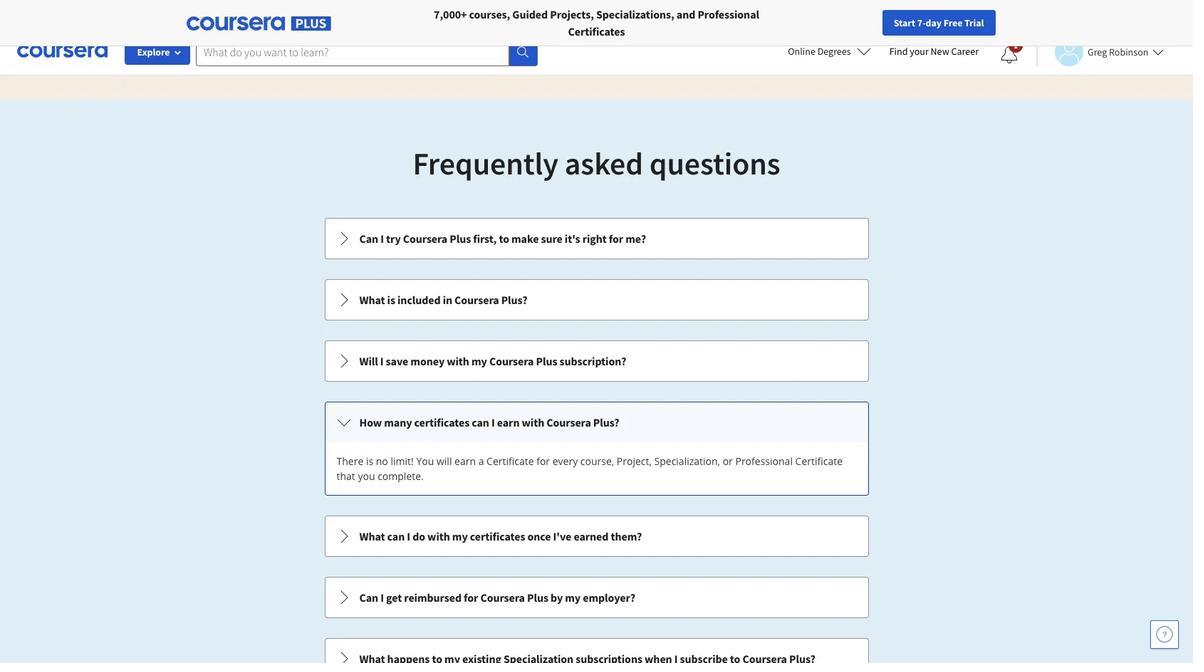 Task type: describe. For each thing, give the bounding box(es) containing it.
to
[[499, 232, 510, 246]]

list containing can i try coursera plus first, to make sure it's right for me?
[[323, 217, 871, 664]]

trial
[[965, 16, 985, 29]]

online degrees button
[[777, 36, 883, 67]]

coursera inside "dropdown button"
[[403, 232, 448, 246]]

find your new career
[[890, 45, 979, 58]]

in
[[443, 293, 453, 307]]

specializations,
[[597, 7, 675, 21]]

7,000+
[[434, 7, 467, 21]]

what can i do with my certificates once i've earned them? button
[[325, 517, 869, 557]]

a
[[479, 455, 484, 468]]

certificates inside dropdown button
[[415, 416, 470, 430]]

no
[[376, 455, 388, 468]]

what is included in coursera plus? button
[[325, 280, 869, 320]]

for for governments
[[308, 7, 323, 21]]

1 button
[[990, 38, 1030, 72]]

get
[[386, 591, 402, 605]]

my for coursera
[[472, 354, 487, 369]]

you
[[417, 455, 434, 468]]

subscription?
[[560, 354, 627, 369]]

coursera image
[[17, 40, 108, 63]]

by
[[551, 591, 563, 605]]

what for what is included in coursera plus?
[[360, 293, 385, 307]]

coursera left by at the bottom left of page
[[481, 591, 525, 605]]

i for reimbursed
[[381, 591, 384, 605]]

frequently asked questions
[[413, 144, 781, 183]]

will i save money with my coursera plus subscription?
[[360, 354, 627, 369]]

for universities
[[211, 7, 285, 21]]

specialization,
[[655, 455, 721, 468]]

what for what can i do with my certificates once i've earned them?
[[360, 530, 385, 544]]

money
[[411, 354, 445, 369]]

1
[[1014, 40, 1019, 51]]

coursera up the every
[[547, 416, 591, 430]]

online degrees
[[789, 45, 852, 58]]

i've
[[554, 530, 572, 544]]

them?
[[611, 530, 642, 544]]

there is no limit! you will earn a certificate for every course, project, specialization, or professional certificate that you complete.
[[337, 455, 843, 483]]

will
[[360, 354, 378, 369]]

coursera plus image
[[186, 16, 331, 31]]

i inside dropdown button
[[407, 530, 411, 544]]

right
[[583, 232, 607, 246]]

for inside there is no limit! you will earn a certificate for every course, project, specialization, or professional certificate that you complete.
[[537, 455, 550, 468]]

for inside "dropdown button"
[[609, 232, 624, 246]]

limit!
[[391, 455, 414, 468]]

with for certificates
[[428, 530, 450, 544]]

can i get reimbursed for coursera plus by my employer? button
[[325, 578, 869, 618]]

can for can i try coursera plus first, to make sure it's right for me?
[[360, 232, 379, 246]]

universities
[[229, 7, 285, 21]]

for governments
[[308, 7, 390, 21]]

it's
[[565, 232, 581, 246]]

earned
[[574, 530, 609, 544]]

how many certificates can i earn with coursera plus?
[[360, 416, 620, 430]]

professional inside 7,000+ courses, guided projects, specializations, and professional certificates
[[698, 7, 760, 21]]

help center image
[[1157, 627, 1174, 644]]

you
[[358, 470, 375, 483]]

find
[[890, 45, 908, 58]]

robinson
[[1110, 45, 1149, 58]]

what is included in coursera plus?
[[360, 293, 528, 307]]

reimbursed
[[404, 591, 462, 605]]

your
[[910, 45, 929, 58]]

i for coursera
[[381, 232, 384, 246]]

greg
[[1088, 45, 1108, 58]]

do
[[413, 530, 426, 544]]

career
[[952, 45, 979, 58]]

7,000+ courses, guided projects, specializations, and professional certificates
[[434, 7, 760, 38]]

questions
[[650, 144, 781, 183]]

free
[[944, 16, 963, 29]]

for inside dropdown button
[[464, 591, 479, 605]]

i down will i save money with my coursera plus subscription?
[[492, 416, 495, 430]]

is for what
[[387, 293, 396, 307]]

online
[[789, 45, 816, 58]]

start
[[894, 16, 916, 29]]

degrees
[[818, 45, 852, 58]]

can i try coursera plus first, to make sure it's right for me? button
[[325, 219, 869, 259]]

will i save money with my coursera plus subscription? button
[[325, 341, 869, 381]]

plus inside can i get reimbursed for coursera plus by my employer? dropdown button
[[527, 591, 549, 605]]

banner navigation
[[11, 0, 401, 29]]

employer?
[[583, 591, 636, 605]]

coursera inside dropdown button
[[455, 293, 499, 307]]

earn inside dropdown button
[[497, 416, 520, 430]]



Task type: locate. For each thing, give the bounding box(es) containing it.
with
[[447, 354, 470, 369], [522, 416, 545, 430], [428, 530, 450, 544]]

i left do
[[407, 530, 411, 544]]

1 vertical spatial is
[[366, 455, 374, 468]]

1 can from the top
[[360, 232, 379, 246]]

i for money
[[380, 354, 384, 369]]

1 vertical spatial plus?
[[594, 416, 620, 430]]

and
[[677, 7, 696, 21]]

businesses link
[[112, 0, 194, 29]]

plus? down to
[[502, 293, 528, 307]]

for left the every
[[537, 455, 550, 468]]

1 horizontal spatial certificate
[[796, 455, 843, 468]]

that
[[337, 470, 356, 483]]

first,
[[474, 232, 497, 246]]

for left me? on the right of the page
[[609, 232, 624, 246]]

guided
[[513, 7, 548, 21]]

plus? up course,
[[594, 416, 620, 430]]

can inside dropdown button
[[472, 416, 490, 430]]

how
[[360, 416, 382, 430]]

courses,
[[469, 7, 511, 21]]

2 horizontal spatial for
[[609, 232, 624, 246]]

many
[[384, 416, 412, 430]]

professional right the and
[[698, 7, 760, 21]]

0 horizontal spatial for
[[464, 591, 479, 605]]

save
[[386, 354, 409, 369]]

is for there
[[366, 455, 374, 468]]

0 vertical spatial professional
[[698, 7, 760, 21]]

certificate
[[487, 455, 534, 468], [796, 455, 843, 468]]

explore
[[137, 46, 170, 58]]

1 vertical spatial for
[[537, 455, 550, 468]]

earn inside there is no limit! you will earn a certificate for every course, project, specialization, or professional certificate that you complete.
[[455, 455, 476, 468]]

1 vertical spatial professional
[[736, 455, 793, 468]]

0 horizontal spatial can
[[387, 530, 405, 544]]

what inside what is included in coursera plus? dropdown button
[[360, 293, 385, 307]]

there
[[337, 455, 364, 468]]

can for can i get reimbursed for coursera plus by my employer?
[[360, 591, 379, 605]]

for left universities
[[211, 7, 227, 21]]

professional right or
[[736, 455, 793, 468]]

certificates up will
[[415, 416, 470, 430]]

0 horizontal spatial is
[[366, 455, 374, 468]]

can
[[360, 232, 379, 246], [360, 591, 379, 605]]

what left included at top
[[360, 293, 385, 307]]

is left no
[[366, 455, 374, 468]]

None search field
[[196, 37, 538, 66]]

coursera right the in
[[455, 293, 499, 307]]

1 horizontal spatial for
[[308, 7, 323, 21]]

try
[[386, 232, 401, 246]]

can i get reimbursed for coursera plus by my employer?
[[360, 591, 636, 605]]

1 vertical spatial earn
[[455, 455, 476, 468]]

0 vertical spatial earn
[[497, 416, 520, 430]]

certificates
[[415, 416, 470, 430], [470, 530, 526, 544]]

i
[[381, 232, 384, 246], [380, 354, 384, 369], [492, 416, 495, 430], [407, 530, 411, 544], [381, 591, 384, 605]]

1 vertical spatial can
[[360, 591, 379, 605]]

2 horizontal spatial my
[[565, 591, 581, 605]]

greg robinson button
[[1037, 37, 1165, 66]]

can up a
[[472, 416, 490, 430]]

projects,
[[550, 7, 594, 21]]

1 for from the left
[[211, 7, 227, 21]]

7-
[[918, 16, 926, 29]]

my right do
[[453, 530, 468, 544]]

course,
[[581, 455, 615, 468]]

greg robinson
[[1088, 45, 1149, 58]]

2 certificate from the left
[[796, 455, 843, 468]]

plus left the subscription?
[[536, 354, 558, 369]]

included
[[398, 293, 441, 307]]

0 vertical spatial what
[[360, 293, 385, 307]]

0 vertical spatial plus
[[450, 232, 471, 246]]

earn
[[497, 416, 520, 430], [455, 455, 476, 468]]

start 7-day free trial button
[[883, 10, 996, 36]]

governments
[[325, 7, 390, 21]]

can left get
[[360, 591, 379, 605]]

with for coursera
[[447, 354, 470, 369]]

plus left by at the bottom left of page
[[527, 591, 549, 605]]

make
[[512, 232, 539, 246]]

is inside dropdown button
[[387, 293, 396, 307]]

frequently
[[413, 144, 559, 183]]

what left do
[[360, 530, 385, 544]]

plus? inside dropdown button
[[594, 416, 620, 430]]

asked
[[565, 144, 644, 183]]

or
[[723, 455, 733, 468]]

coursera up how many certificates can i earn with coursera plus?
[[490, 354, 534, 369]]

is
[[387, 293, 396, 307], [366, 455, 374, 468]]

What do you want to learn? text field
[[196, 37, 510, 66]]

can i try coursera plus first, to make sure it's right for me?
[[360, 232, 647, 246]]

can
[[472, 416, 490, 430], [387, 530, 405, 544]]

1 what from the top
[[360, 293, 385, 307]]

1 vertical spatial my
[[453, 530, 468, 544]]

1 horizontal spatial earn
[[497, 416, 520, 430]]

1 vertical spatial plus
[[536, 354, 558, 369]]

for left governments
[[308, 7, 323, 21]]

businesses
[[133, 7, 188, 21]]

2 what from the top
[[360, 530, 385, 544]]

coursera
[[403, 232, 448, 246], [455, 293, 499, 307], [490, 354, 534, 369], [547, 416, 591, 430], [481, 591, 525, 605]]

find your new career link
[[883, 43, 987, 61]]

my right by at the bottom left of page
[[565, 591, 581, 605]]

earn down will i save money with my coursera plus subscription?
[[497, 416, 520, 430]]

is left included at top
[[387, 293, 396, 307]]

0 vertical spatial certificates
[[415, 416, 470, 430]]

0 vertical spatial plus?
[[502, 293, 528, 307]]

is inside there is no limit! you will earn a certificate for every course, project, specialization, or professional certificate that you complete.
[[366, 455, 374, 468]]

coursera right try
[[403, 232, 448, 246]]

certificates inside dropdown button
[[470, 530, 526, 544]]

certificates
[[569, 24, 625, 38]]

once
[[528, 530, 551, 544]]

0 vertical spatial can
[[360, 232, 379, 246]]

0 horizontal spatial plus?
[[502, 293, 528, 307]]

2 vertical spatial my
[[565, 591, 581, 605]]

1 horizontal spatial can
[[472, 416, 490, 430]]

project,
[[617, 455, 652, 468]]

0 horizontal spatial earn
[[455, 455, 476, 468]]

professional
[[698, 7, 760, 21], [736, 455, 793, 468]]

how many certificates can i earn with coursera plus? button
[[325, 403, 869, 443]]

0 vertical spatial can
[[472, 416, 490, 430]]

0 vertical spatial for
[[609, 232, 624, 246]]

new
[[931, 45, 950, 58]]

0 horizontal spatial for
[[211, 7, 227, 21]]

for for universities
[[211, 7, 227, 21]]

1 vertical spatial with
[[522, 416, 545, 430]]

0 vertical spatial my
[[472, 354, 487, 369]]

me?
[[626, 232, 647, 246]]

plus?
[[502, 293, 528, 307], [594, 416, 620, 430]]

explore button
[[125, 39, 190, 65]]

plus left the first, at the left
[[450, 232, 471, 246]]

2 vertical spatial with
[[428, 530, 450, 544]]

i left try
[[381, 232, 384, 246]]

will
[[437, 455, 452, 468]]

my right money
[[472, 354, 487, 369]]

can inside dropdown button
[[387, 530, 405, 544]]

plus inside will i save money with my coursera plus subscription? dropdown button
[[536, 354, 558, 369]]

2 vertical spatial for
[[464, 591, 479, 605]]

my for certificates
[[453, 530, 468, 544]]

plus? inside dropdown button
[[502, 293, 528, 307]]

show notifications image
[[1002, 46, 1019, 63]]

earn left a
[[455, 455, 476, 468]]

2 vertical spatial plus
[[527, 591, 549, 605]]

start 7-day free trial
[[894, 16, 985, 29]]

i right will
[[380, 354, 384, 369]]

1 vertical spatial certificates
[[470, 530, 526, 544]]

1 horizontal spatial for
[[537, 455, 550, 468]]

what can i do with my certificates once i've earned them?
[[360, 530, 642, 544]]

complete.
[[378, 470, 424, 483]]

plus inside can i try coursera plus first, to make sure it's right for me? "dropdown button"
[[450, 232, 471, 246]]

list
[[323, 217, 871, 664]]

certificates left once
[[470, 530, 526, 544]]

1 horizontal spatial my
[[472, 354, 487, 369]]

with inside dropdown button
[[428, 530, 450, 544]]

can inside "dropdown button"
[[360, 232, 379, 246]]

sure
[[541, 232, 563, 246]]

1 vertical spatial can
[[387, 530, 405, 544]]

1 certificate from the left
[[487, 455, 534, 468]]

0 vertical spatial is
[[387, 293, 396, 307]]

plus
[[450, 232, 471, 246], [536, 354, 558, 369], [527, 591, 549, 605]]

2 for from the left
[[308, 7, 323, 21]]

i inside "dropdown button"
[[381, 232, 384, 246]]

for
[[609, 232, 624, 246], [537, 455, 550, 468], [464, 591, 479, 605]]

0 horizontal spatial certificate
[[487, 455, 534, 468]]

what inside what can i do with my certificates once i've earned them? dropdown button
[[360, 530, 385, 544]]

can inside dropdown button
[[360, 591, 379, 605]]

0 vertical spatial with
[[447, 354, 470, 369]]

my inside dropdown button
[[453, 530, 468, 544]]

my
[[472, 354, 487, 369], [453, 530, 468, 544], [565, 591, 581, 605]]

professional inside there is no limit! you will earn a certificate for every course, project, specialization, or professional certificate that you complete.
[[736, 455, 793, 468]]

for right reimbursed
[[464, 591, 479, 605]]

for
[[211, 7, 227, 21], [308, 7, 323, 21]]

every
[[553, 455, 578, 468]]

1 vertical spatial what
[[360, 530, 385, 544]]

1 horizontal spatial plus?
[[594, 416, 620, 430]]

2 can from the top
[[360, 591, 379, 605]]

0 horizontal spatial my
[[453, 530, 468, 544]]

i left get
[[381, 591, 384, 605]]

day
[[926, 16, 942, 29]]

can left try
[[360, 232, 379, 246]]

1 horizontal spatial is
[[387, 293, 396, 307]]

can left do
[[387, 530, 405, 544]]



Task type: vqa. For each thing, say whether or not it's contained in the screenshot.
Plus to the bottom
yes



